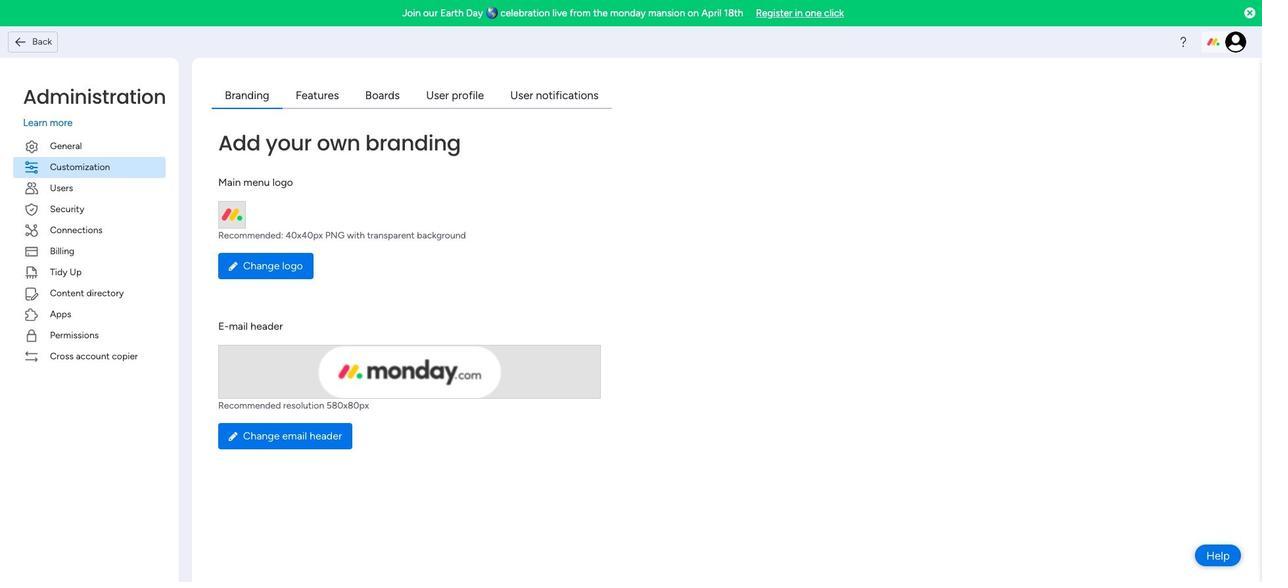 Task type: vqa. For each thing, say whether or not it's contained in the screenshot.
Enable Desktop Notifications On This Computer
no



Task type: describe. For each thing, give the bounding box(es) containing it.
back to workspace image
[[14, 35, 27, 49]]

1 pencil image from the top
[[229, 261, 238, 271]]

jacob simon image
[[1226, 32, 1247, 53]]

2 pencil image from the top
[[229, 431, 238, 442]]



Task type: locate. For each thing, give the bounding box(es) containing it.
help image
[[1177, 36, 1190, 49]]

pencil image
[[229, 261, 238, 271], [229, 431, 238, 442]]

0 vertical spatial pencil image
[[229, 261, 238, 271]]

1 vertical spatial pencil image
[[229, 431, 238, 442]]



